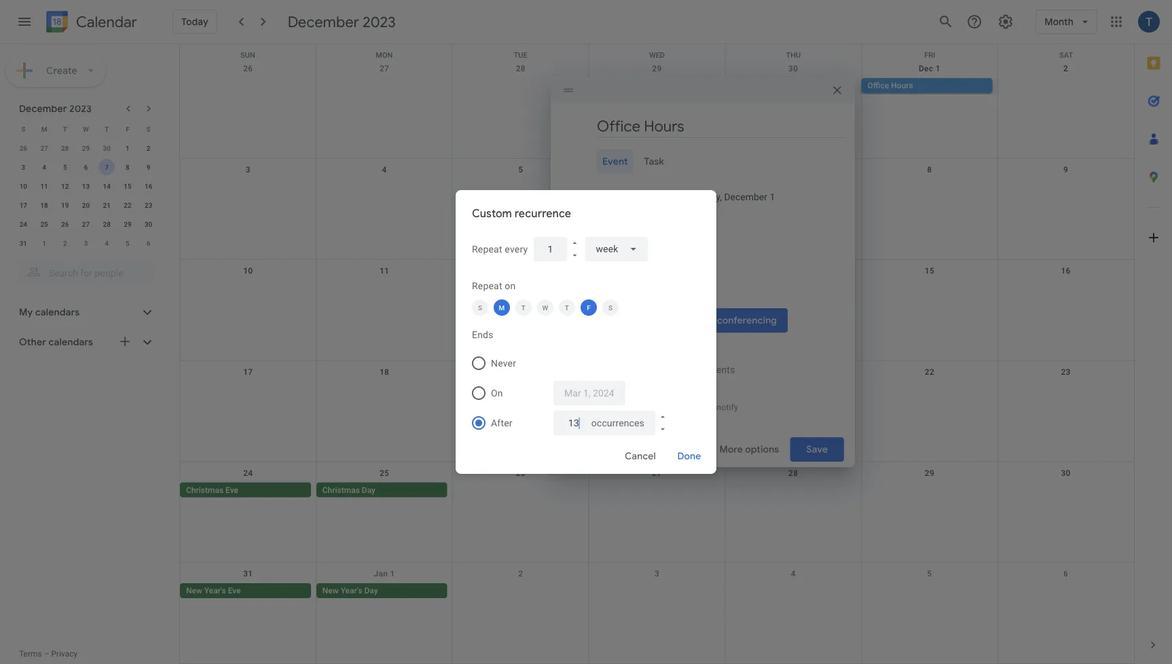 Task type: vqa. For each thing, say whether or not it's contained in the screenshot.
left the –
yes



Task type: describe. For each thing, give the bounding box(es) containing it.
1 vertical spatial 11
[[380, 266, 389, 276]]

january 1 element
[[36, 235, 52, 251]]

14 element
[[99, 178, 115, 194]]

15 element
[[119, 178, 136, 194]]

13 element
[[78, 178, 94, 194]]

15 inside december 2023 grid
[[124, 182, 131, 190]]

1 horizontal spatial 10
[[243, 266, 253, 276]]

20 element
[[78, 197, 94, 213]]

office hours button
[[862, 78, 993, 93]]

24 inside 24 element
[[19, 220, 27, 228]]

privacy link
[[51, 649, 78, 659]]

27 element
[[78, 216, 94, 232]]

january 4 element
[[99, 235, 115, 251]]

grid containing 26
[[179, 44, 1134, 664]]

21
[[103, 201, 111, 209]]

7
[[105, 163, 109, 171]]

s inside option
[[478, 304, 482, 312]]

20
[[82, 201, 90, 209]]

january 2 element
[[57, 235, 73, 251]]

17 element
[[15, 197, 31, 213]]

year's for eve
[[204, 586, 226, 596]]

29 element
[[119, 216, 136, 232]]

event
[[602, 156, 628, 168]]

16 element
[[140, 178, 157, 194]]

6 inside "element"
[[147, 239, 150, 247]]

repeat for repeat on
[[472, 280, 502, 291]]

occurrences
[[591, 418, 645, 429]]

f inside option
[[587, 304, 591, 312]]

occurrences number field
[[564, 411, 583, 435]]

22 inside december 2023 grid
[[124, 201, 131, 209]]

11 inside december 2023 grid
[[40, 182, 48, 190]]

option group inside custom recurrence dialog
[[467, 348, 700, 438]]

repeat every
[[472, 243, 528, 255]]

11 element
[[36, 178, 52, 194]]

today button
[[173, 10, 217, 34]]

31 for 1
[[19, 239, 27, 247]]

22 element
[[119, 197, 136, 213]]

christmas eve
[[186, 485, 238, 495]]

9 for sun
[[1064, 165, 1068, 174]]

tue
[[514, 51, 528, 59]]

dec 1
[[919, 64, 941, 73]]

s up 16 element on the left top of the page
[[146, 125, 151, 133]]

1 vertical spatial 16
[[1061, 266, 1071, 276]]

17 inside 17 element
[[19, 201, 27, 209]]

19 inside december 2023 grid
[[61, 201, 69, 209]]

Weeks to repeat number field
[[544, 237, 556, 261]]

27 down 20
[[82, 220, 90, 228]]

28 element
[[99, 216, 115, 232]]

8 for december 2023
[[126, 163, 130, 171]]

13
[[82, 182, 90, 190]]

1 right dec
[[936, 64, 941, 73]]

25 element
[[36, 216, 52, 232]]

november 29 element
[[78, 140, 94, 156]]

office
[[868, 81, 889, 90]]

christmas eve button
[[180, 482, 311, 497]]

support image
[[967, 14, 983, 30]]

0 vertical spatial december
[[288, 12, 359, 31]]

new year's day
[[322, 586, 378, 596]]

new year's eve
[[186, 586, 241, 596]]

27 down the mon
[[380, 64, 389, 73]]

calendar
[[76, 13, 137, 32]]

fri
[[925, 51, 935, 59]]

0 horizontal spatial 2023
[[69, 103, 92, 115]]

27 right 'november 26' element
[[40, 144, 48, 152]]

christmas for christmas eve
[[186, 485, 224, 495]]

28 inside 'element'
[[103, 220, 111, 228]]

m inside option
[[499, 304, 505, 312]]

Wednesday checkbox
[[537, 300, 554, 316]]

t up november 30 element
[[105, 125, 109, 133]]

1 vertical spatial 15
[[925, 266, 935, 276]]

8 for sun
[[927, 165, 932, 174]]

on
[[505, 280, 516, 291]]

1 inside january 1 element
[[42, 239, 46, 247]]

jan
[[374, 569, 388, 579]]

1 horizontal spatial 19
[[516, 367, 526, 377]]

calendar heading
[[73, 13, 137, 32]]

0 horizontal spatial december 2023
[[19, 103, 92, 115]]

ends
[[472, 329, 493, 340]]

main drawer image
[[16, 14, 33, 30]]

custom
[[472, 207, 512, 221]]

Add title text field
[[597, 116, 844, 137]]

25 inside grid
[[380, 468, 389, 478]]

14
[[103, 182, 111, 190]]

1 vertical spatial day
[[364, 586, 378, 596]]

custom recurrence
[[472, 207, 571, 221]]

dec
[[919, 64, 933, 73]]

Date on which the recurrence ends text field
[[564, 381, 615, 405]]

november 26 element
[[15, 140, 31, 156]]

jan 1
[[374, 569, 395, 579]]

calendar element
[[43, 8, 137, 38]]

t inside option
[[522, 304, 526, 312]]



Task type: locate. For each thing, give the bounding box(es) containing it.
january 5 element
[[119, 235, 136, 251]]

0 horizontal spatial 24
[[19, 220, 27, 228]]

0 vertical spatial repeat
[[472, 243, 502, 255]]

21 element
[[99, 197, 115, 213]]

1 vertical spatial 18
[[380, 367, 389, 377]]

0 vertical spatial f
[[126, 125, 129, 133]]

18
[[40, 201, 48, 209], [380, 367, 389, 377]]

december 2023
[[288, 12, 396, 31], [19, 103, 92, 115]]

19
[[61, 201, 69, 209], [516, 367, 526, 377]]

0 vertical spatial 23
[[145, 201, 152, 209]]

f up 15 element in the top left of the page
[[126, 125, 129, 133]]

december 2023 up november 28 element
[[19, 103, 92, 115]]

0 vertical spatial eve
[[226, 485, 238, 495]]

office hours
[[868, 81, 913, 90]]

2 repeat from the top
[[472, 280, 502, 291]]

0 horizontal spatial december
[[19, 103, 67, 115]]

Tuesday checkbox
[[515, 300, 532, 316]]

0 vertical spatial –
[[683, 191, 689, 203]]

repeat on
[[472, 280, 516, 291]]

1 horizontal spatial 15
[[925, 266, 935, 276]]

2023 up the mon
[[363, 12, 396, 31]]

2023 up the 'november 29' element
[[69, 103, 92, 115]]

23
[[145, 201, 152, 209], [1061, 367, 1071, 377]]

november 28 element
[[57, 140, 73, 156]]

s left monday option
[[478, 304, 482, 312]]

31 for jan 1
[[243, 569, 253, 579]]

event button
[[597, 149, 633, 174]]

2 christmas from the left
[[322, 485, 360, 495]]

9 for december 2023
[[147, 163, 150, 171]]

november 27 element
[[36, 140, 52, 156]]

28
[[516, 64, 526, 73], [61, 144, 69, 152], [103, 220, 111, 228], [789, 468, 798, 478]]

option group containing never
[[467, 348, 700, 438]]

0 horizontal spatial 25
[[40, 220, 48, 228]]

never
[[491, 358, 516, 369]]

24 up christmas eve button at the left
[[243, 468, 253, 478]]

0 horizontal spatial 15
[[124, 182, 131, 190]]

t up november 28 element
[[63, 125, 67, 133]]

f
[[126, 125, 129, 133], [587, 304, 591, 312]]

15
[[124, 182, 131, 190], [925, 266, 935, 276]]

0 horizontal spatial 22
[[124, 201, 131, 209]]

1 horizontal spatial –
[[683, 191, 689, 203]]

s
[[21, 125, 25, 133], [146, 125, 151, 133], [478, 304, 482, 312], [608, 304, 613, 312]]

task button
[[639, 149, 670, 174]]

1 horizontal spatial december
[[288, 12, 359, 31]]

Sunday checkbox
[[472, 300, 488, 316]]

1 vertical spatial w
[[542, 304, 548, 312]]

1 horizontal spatial 23
[[1061, 367, 1071, 377]]

1 vertical spatial repeat
[[472, 280, 502, 291]]

3
[[21, 163, 25, 171], [246, 165, 251, 174], [84, 239, 88, 247], [655, 569, 660, 579]]

1 vertical spatial 10
[[243, 266, 253, 276]]

s inside checkbox
[[608, 304, 613, 312]]

w
[[83, 125, 89, 133], [542, 304, 548, 312]]

0 vertical spatial december 2023
[[288, 12, 396, 31]]

0 horizontal spatial 31
[[19, 239, 27, 247]]

None field
[[585, 237, 648, 261]]

1 horizontal spatial 31
[[243, 569, 253, 579]]

30
[[789, 64, 798, 73], [103, 144, 111, 152], [145, 220, 152, 228], [1061, 468, 1071, 478]]

1 christmas from the left
[[186, 485, 224, 495]]

0 horizontal spatial 8
[[126, 163, 130, 171]]

1 horizontal spatial f
[[587, 304, 591, 312]]

row containing sun
[[180, 44, 1134, 59]]

1 horizontal spatial christmas
[[322, 485, 360, 495]]

0 vertical spatial w
[[83, 125, 89, 133]]

new year's day button
[[316, 584, 447, 598]]

1
[[936, 64, 941, 73], [126, 144, 130, 152], [42, 239, 46, 247], [390, 569, 395, 579]]

grid
[[179, 44, 1134, 664]]

0 vertical spatial 19
[[61, 201, 69, 209]]

1 horizontal spatial 18
[[380, 367, 389, 377]]

terms – privacy
[[19, 649, 78, 659]]

terms
[[19, 649, 42, 659]]

new year's eve button
[[180, 584, 311, 598]]

7 cell
[[96, 158, 117, 177]]

1 vertical spatial december 2023
[[19, 103, 92, 115]]

m inside grid
[[41, 125, 47, 133]]

31 element
[[15, 235, 31, 251]]

w left t option
[[542, 304, 548, 312]]

1 horizontal spatial 25
[[380, 468, 389, 478]]

24 up 31 element
[[19, 220, 27, 228]]

2 year's from the left
[[341, 586, 362, 596]]

Thursday checkbox
[[559, 300, 575, 316]]

None search field
[[0, 255, 168, 285]]

1 horizontal spatial 2023
[[363, 12, 396, 31]]

new for new year's day
[[322, 586, 339, 596]]

9 inside december 2023 grid
[[147, 163, 150, 171]]

6
[[84, 163, 88, 171], [655, 165, 660, 174], [147, 239, 150, 247], [1064, 569, 1068, 579]]

after
[[491, 417, 513, 429]]

0 vertical spatial 18
[[40, 201, 48, 209]]

19 down t option
[[516, 367, 526, 377]]

25 inside 'row group'
[[40, 220, 48, 228]]

18 inside december 2023 grid
[[40, 201, 48, 209]]

christmas for christmas day
[[322, 485, 360, 495]]

23 element
[[140, 197, 157, 213]]

31 up new year's eve button
[[243, 569, 253, 579]]

f inside december 2023 grid
[[126, 125, 129, 133]]

day
[[362, 485, 376, 495], [364, 586, 378, 596]]

mon
[[376, 51, 393, 59]]

repeat for repeat every
[[472, 243, 502, 255]]

thu
[[786, 51, 801, 59]]

t inside option
[[565, 304, 569, 312]]

christmas day button
[[316, 482, 447, 497]]

0 horizontal spatial new
[[186, 586, 202, 596]]

sat
[[1060, 51, 1073, 59]]

row group containing 26
[[13, 139, 159, 253]]

25 up christmas day button
[[380, 468, 389, 478]]

26 element
[[57, 216, 73, 232]]

0 vertical spatial 10
[[19, 182, 27, 190]]

f right t option
[[587, 304, 591, 312]]

1 horizontal spatial 9
[[1064, 165, 1068, 174]]

1 vertical spatial 25
[[380, 468, 389, 478]]

11
[[40, 182, 48, 190], [380, 266, 389, 276]]

25
[[40, 220, 48, 228], [380, 468, 389, 478]]

1 horizontal spatial december 2023
[[288, 12, 396, 31]]

0 vertical spatial 25
[[40, 220, 48, 228]]

january 6 element
[[140, 235, 157, 251]]

0 horizontal spatial 19
[[61, 201, 69, 209]]

0 vertical spatial 15
[[124, 182, 131, 190]]

0 horizontal spatial –
[[44, 649, 49, 659]]

31 down 24 element
[[19, 239, 27, 247]]

december 2023 grid
[[13, 120, 159, 253]]

1 horizontal spatial 17
[[243, 367, 253, 377]]

0 horizontal spatial 9
[[147, 163, 150, 171]]

cell
[[180, 78, 316, 94], [316, 78, 453, 94], [453, 78, 589, 94], [589, 78, 725, 94], [725, 78, 862, 94], [998, 78, 1134, 94], [453, 482, 589, 499], [589, 482, 725, 499], [725, 482, 862, 499], [862, 482, 998, 499], [998, 482, 1134, 499], [453, 584, 589, 600], [589, 584, 725, 600], [725, 584, 862, 600], [862, 584, 998, 600], [998, 584, 1134, 600]]

0 horizontal spatial 23
[[145, 201, 152, 209]]

on
[[491, 387, 503, 399]]

0 vertical spatial 17
[[19, 201, 27, 209]]

0 horizontal spatial tab list
[[562, 149, 844, 174]]

1 vertical spatial 17
[[243, 367, 253, 377]]

0 horizontal spatial 17
[[19, 201, 27, 209]]

0 horizontal spatial 10
[[19, 182, 27, 190]]

1 horizontal spatial 16
[[1061, 266, 1071, 276]]

16 inside december 2023 grid
[[145, 182, 152, 190]]

10 inside 'row group'
[[19, 182, 27, 190]]

30 element
[[140, 216, 157, 232]]

0 horizontal spatial 11
[[40, 182, 48, 190]]

t
[[63, 125, 67, 133], [105, 125, 109, 133], [522, 304, 526, 312], [565, 304, 569, 312]]

w up the 'november 29' element
[[83, 125, 89, 133]]

1 horizontal spatial w
[[542, 304, 548, 312]]

christmas day
[[322, 485, 376, 495]]

1 vertical spatial m
[[499, 304, 505, 312]]

31
[[19, 239, 27, 247], [243, 569, 253, 579]]

w inside option
[[542, 304, 548, 312]]

16
[[145, 182, 152, 190], [1061, 266, 1071, 276]]

wed
[[649, 51, 665, 59]]

1 right november 30 element
[[126, 144, 130, 152]]

27 down cancel
[[652, 468, 662, 478]]

0 vertical spatial 31
[[19, 239, 27, 247]]

m
[[41, 125, 47, 133], [499, 304, 505, 312]]

0 vertical spatial 11
[[40, 182, 48, 190]]

november 30 element
[[99, 140, 115, 156]]

1 vertical spatial december
[[19, 103, 67, 115]]

option group
[[467, 348, 700, 438]]

24 element
[[15, 216, 31, 232]]

task
[[644, 156, 665, 168]]

4
[[42, 163, 46, 171], [382, 165, 387, 174], [105, 239, 109, 247], [791, 569, 796, 579]]

1 right jan
[[390, 569, 395, 579]]

0 vertical spatial m
[[41, 125, 47, 133]]

8 inside december 2023 grid
[[126, 163, 130, 171]]

0 horizontal spatial christmas
[[186, 485, 224, 495]]

1 vertical spatial 24
[[243, 468, 253, 478]]

Saturday checkbox
[[602, 300, 619, 316]]

2 new from the left
[[322, 586, 339, 596]]

cancel button
[[619, 440, 662, 473]]

18 element
[[36, 197, 52, 213]]

0 vertical spatial 16
[[145, 182, 152, 190]]

privacy
[[51, 649, 78, 659]]

m right s option
[[499, 304, 505, 312]]

s right friday option
[[608, 304, 613, 312]]

1 horizontal spatial new
[[322, 586, 339, 596]]

0 horizontal spatial w
[[83, 125, 89, 133]]

1 vertical spatial 31
[[243, 569, 253, 579]]

1 repeat from the top
[[472, 243, 502, 255]]

8
[[126, 163, 130, 171], [927, 165, 932, 174]]

1 horizontal spatial 24
[[243, 468, 253, 478]]

0 vertical spatial 24
[[19, 220, 27, 228]]

29
[[652, 64, 662, 73], [82, 144, 90, 152], [124, 220, 131, 228], [925, 468, 935, 478]]

1 year's from the left
[[204, 586, 226, 596]]

new
[[186, 586, 202, 596], [322, 586, 339, 596]]

none field inside custom recurrence dialog
[[585, 237, 648, 261]]

cancel
[[625, 450, 656, 463]]

1 horizontal spatial 22
[[925, 367, 935, 377]]

0 vertical spatial day
[[362, 485, 376, 495]]

w inside december 2023 grid
[[83, 125, 89, 133]]

new inside new year's day button
[[322, 586, 339, 596]]

custom recurrence dialog
[[456, 190, 717, 474]]

0 horizontal spatial 18
[[40, 201, 48, 209]]

to element
[[683, 191, 689, 203]]

1 horizontal spatial 11
[[380, 266, 389, 276]]

17
[[19, 201, 27, 209], [243, 367, 253, 377]]

eve
[[226, 485, 238, 495], [228, 586, 241, 596]]

m up the november 27 element
[[41, 125, 47, 133]]

january 3 element
[[78, 235, 94, 251]]

row
[[180, 44, 1134, 59], [180, 58, 1134, 159], [13, 120, 159, 139], [13, 139, 159, 158], [13, 158, 159, 177], [180, 159, 1134, 260], [13, 177, 159, 196], [13, 196, 159, 215], [13, 215, 159, 234], [13, 234, 159, 253], [180, 260, 1134, 361], [180, 361, 1134, 462], [180, 462, 1134, 563], [180, 563, 1134, 664]]

december 2023 up the mon
[[288, 12, 396, 31]]

1 horizontal spatial 8
[[927, 165, 932, 174]]

27
[[380, 64, 389, 73], [40, 144, 48, 152], [82, 220, 90, 228], [652, 468, 662, 478]]

repeat left every
[[472, 243, 502, 255]]

hours
[[891, 81, 913, 90]]

1 new from the left
[[186, 586, 202, 596]]

s up 'november 26' element
[[21, 125, 25, 133]]

19 down 12
[[61, 201, 69, 209]]

year's
[[204, 586, 226, 596], [341, 586, 362, 596]]

0 horizontal spatial m
[[41, 125, 47, 133]]

0 horizontal spatial f
[[126, 125, 129, 133]]

2
[[1064, 64, 1068, 73], [147, 144, 150, 152], [63, 239, 67, 247], [518, 569, 523, 579]]

1 vertical spatial 23
[[1061, 367, 1071, 377]]

december
[[288, 12, 359, 31], [19, 103, 67, 115]]

1 down 25 element
[[42, 239, 46, 247]]

24
[[19, 220, 27, 228], [243, 468, 253, 478]]

12
[[61, 182, 69, 190]]

Friday checkbox
[[581, 300, 597, 316]]

new inside new year's eve button
[[186, 586, 202, 596]]

1 horizontal spatial m
[[499, 304, 505, 312]]

every
[[505, 243, 528, 255]]

19 element
[[57, 197, 73, 213]]

t right monday option
[[522, 304, 526, 312]]

10
[[19, 182, 27, 190], [243, 266, 253, 276]]

2023
[[363, 12, 396, 31], [69, 103, 92, 115]]

Monday checkbox
[[494, 300, 510, 316]]

0 horizontal spatial year's
[[204, 586, 226, 596]]

1 vertical spatial eve
[[228, 586, 241, 596]]

row containing s
[[13, 120, 159, 139]]

1 horizontal spatial year's
[[341, 586, 362, 596]]

26
[[243, 64, 253, 73], [19, 144, 27, 152], [61, 220, 69, 228], [516, 468, 526, 478]]

1 vertical spatial –
[[44, 649, 49, 659]]

–
[[683, 191, 689, 203], [44, 649, 49, 659]]

done button
[[668, 440, 711, 473]]

sun
[[241, 51, 255, 59]]

row group
[[13, 139, 159, 253]]

1 vertical spatial 22
[[925, 367, 935, 377]]

christmas
[[186, 485, 224, 495], [322, 485, 360, 495]]

done
[[677, 450, 701, 463]]

9
[[147, 163, 150, 171], [1064, 165, 1068, 174]]

new for new year's eve
[[186, 586, 202, 596]]

0 vertical spatial 2023
[[363, 12, 396, 31]]

repeat up s option
[[472, 280, 502, 291]]

0 vertical spatial 22
[[124, 201, 131, 209]]

23 inside 'row group'
[[145, 201, 152, 209]]

22
[[124, 201, 131, 209], [925, 367, 935, 377]]

1 horizontal spatial tab list
[[1135, 44, 1172, 626]]

1 vertical spatial f
[[587, 304, 591, 312]]

1 vertical spatial 19
[[516, 367, 526, 377]]

12 element
[[57, 178, 73, 194]]

0 horizontal spatial 16
[[145, 182, 152, 190]]

t right w option
[[565, 304, 569, 312]]

today
[[181, 16, 208, 28]]

1 vertical spatial 2023
[[69, 103, 92, 115]]

terms link
[[19, 649, 42, 659]]

recurrence
[[515, 207, 571, 221]]

5
[[63, 163, 67, 171], [518, 165, 523, 174], [126, 239, 130, 247], [927, 569, 932, 579]]

tab list containing event
[[562, 149, 844, 174]]

31 inside december 2023 grid
[[19, 239, 27, 247]]

repeat
[[472, 243, 502, 255], [472, 280, 502, 291]]

tab list
[[1135, 44, 1172, 626], [562, 149, 844, 174]]

year's for day
[[341, 586, 362, 596]]

10 element
[[15, 178, 31, 194]]

25 down '18' element
[[40, 220, 48, 228]]



